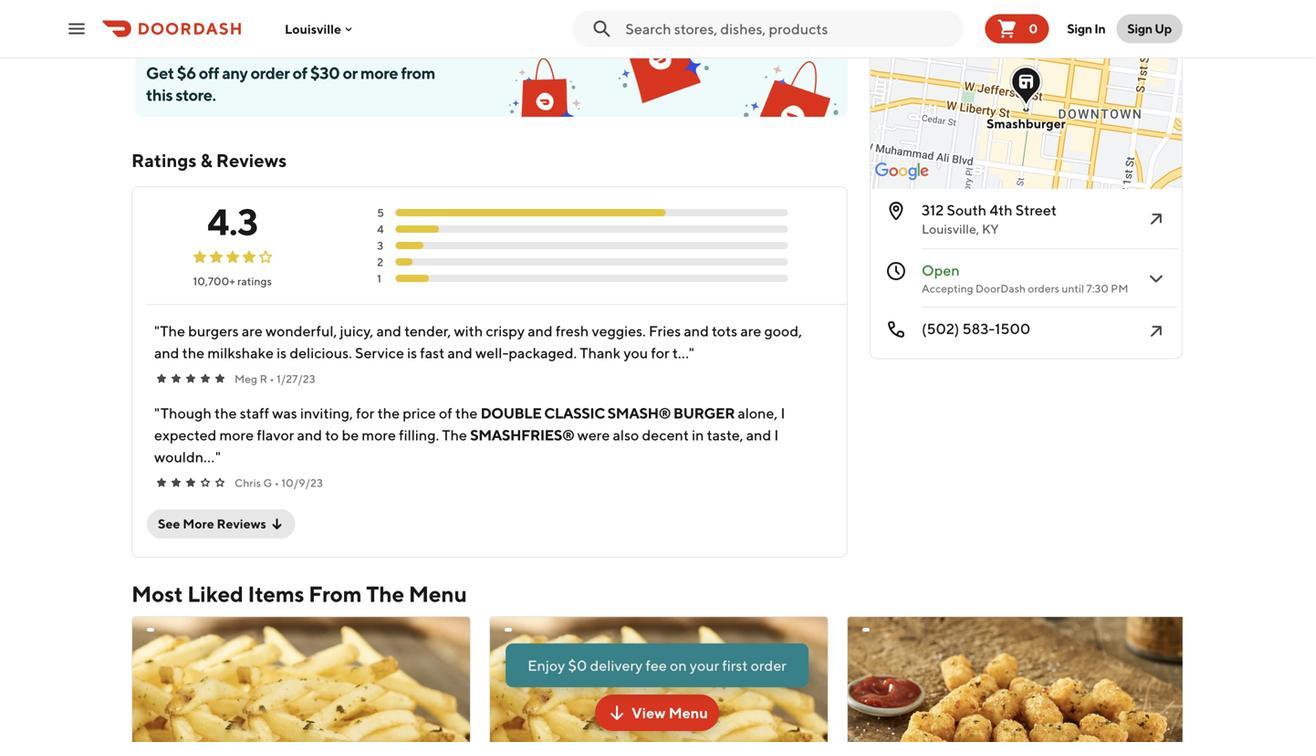 Task type: describe. For each thing, give the bounding box(es) containing it.
see
[[158, 516, 180, 531]]

4th
[[990, 201, 1013, 219]]

expand store hours image
[[1146, 267, 1167, 289]]

louisville
[[285, 21, 341, 36]]

312 south 4th street louisville, ky
[[922, 201, 1057, 236]]

menu inside heading
[[409, 581, 467, 607]]

expand store hours image
[[1146, 105, 1167, 127]]

" inside double classic smash® burger smashfries® "
[[215, 448, 221, 466]]

from
[[309, 581, 362, 607]]

ratings
[[237, 275, 272, 288]]

enjoy $0 delivery fee on your first order
[[528, 657, 787, 674]]

more
[[360, 63, 398, 83]]

most
[[131, 581, 183, 607]]

& for ratings
[[200, 150, 212, 171]]

$6
[[177, 63, 196, 83]]

accepting
[[922, 282, 974, 295]]

pm
[[1111, 282, 1129, 295]]

delivery
[[590, 657, 643, 674]]

1
[[377, 272, 381, 285]]

chris
[[235, 476, 261, 489]]

pricing & fees button
[[131, 4, 231, 22]]

double classic smash® burger button
[[481, 403, 735, 423]]

4.3
[[207, 200, 258, 243]]

ratings
[[131, 150, 197, 171]]

orders
[[1028, 282, 1060, 295]]

of
[[293, 63, 307, 83]]

enjoy
[[528, 657, 565, 674]]

smashfries®
[[470, 426, 575, 444]]

more
[[183, 516, 214, 531]]

$0
[[568, 657, 587, 674]]

583-
[[963, 320, 995, 337]]

this
[[146, 85, 173, 105]]

from
[[401, 63, 435, 83]]

classic
[[544, 404, 605, 422]]

(502) 583-1500
[[922, 320, 1031, 337]]

g
[[263, 476, 272, 489]]

see more reviews
[[158, 516, 266, 531]]

any
[[222, 63, 248, 83]]

Store search: begin typing to search for stores available on DoorDash text field
[[626, 19, 956, 39]]

the
[[366, 581, 404, 607]]

map region
[[751, 0, 1218, 286]]

smashfries® button
[[470, 425, 575, 445]]

liked
[[187, 581, 243, 607]]

(502)
[[922, 320, 960, 337]]

fee
[[646, 657, 667, 674]]

fees
[[186, 5, 213, 20]]

reviews for ratings & reviews
[[216, 150, 287, 171]]

view menu button
[[595, 695, 719, 731]]

south
[[947, 201, 987, 219]]

most liked items from the menu heading
[[131, 580, 467, 609]]

get $6 off any order of $30 or more from this store.
[[146, 63, 435, 105]]

sign up link
[[1117, 14, 1183, 43]]

chris g • 10/9/23
[[235, 476, 323, 489]]

4
[[377, 223, 384, 235]]

double
[[481, 404, 542, 422]]

up
[[1155, 21, 1172, 36]]

louisville,
[[922, 221, 980, 236]]

on
[[670, 657, 687, 674]]

sign in link
[[1056, 10, 1117, 47]]

reviews for see more reviews
[[217, 516, 266, 531]]

& for pricing
[[175, 5, 183, 20]]

or
[[343, 63, 358, 83]]

sign for sign in
[[1067, 21, 1092, 36]]

off
[[199, 63, 219, 83]]

7:30
[[1087, 282, 1109, 295]]

r
[[260, 372, 268, 385]]

burger
[[674, 404, 735, 422]]

street
[[1016, 201, 1057, 219]]

open menu image
[[66, 18, 88, 40]]

powered by google image
[[875, 162, 929, 181]]

1 horizontal spatial order
[[751, 657, 787, 674]]

expand store hours button
[[874, 87, 1178, 145]]

3
[[377, 239, 383, 252]]



Task type: locate. For each thing, give the bounding box(es) containing it.
1 vertical spatial reviews
[[217, 516, 266, 531]]

"
[[154, 322, 160, 340], [689, 344, 694, 361], [154, 404, 160, 422], [215, 448, 221, 466]]

10,700+ ratings
[[193, 275, 272, 288]]

order left of
[[251, 63, 290, 83]]

view menu
[[632, 704, 708, 722]]

meg r • 1/27/23
[[235, 372, 315, 385]]

pricing & fees
[[131, 5, 213, 20]]

sign
[[1067, 21, 1092, 36], [1128, 21, 1153, 36]]

1 vertical spatial &
[[200, 150, 212, 171]]

0 vertical spatial &
[[175, 5, 183, 20]]

sign left up
[[1128, 21, 1153, 36]]

menu
[[409, 581, 467, 607], [669, 704, 708, 722]]

0 horizontal spatial menu
[[409, 581, 467, 607]]

1 sign from the left
[[1067, 21, 1092, 36]]

0 vertical spatial reviews
[[216, 150, 287, 171]]

• for g
[[275, 476, 279, 489]]

store.
[[176, 85, 216, 105]]

sign left in
[[1067, 21, 1092, 36]]

• right r on the bottom
[[270, 372, 274, 385]]

1 horizontal spatial menu
[[669, 704, 708, 722]]

get
[[146, 63, 174, 83]]

312
[[922, 201, 944, 219]]

pricing
[[131, 5, 172, 20]]

sign for sign up
[[1128, 21, 1153, 36]]

1 vertical spatial •
[[275, 476, 279, 489]]

reviews down chris
[[217, 516, 266, 531]]

order inside "get $6 off any order of $30 or more from this store."
[[251, 63, 290, 83]]

• right g
[[275, 476, 279, 489]]

1 horizontal spatial sign
[[1128, 21, 1153, 36]]

smash®
[[608, 404, 671, 422]]

0 button
[[985, 14, 1049, 43]]

items
[[248, 581, 304, 607]]

ky
[[982, 221, 999, 236]]

see more reviews button
[[147, 509, 295, 539]]

find restaurant in google maps image
[[1146, 208, 1167, 230]]

&
[[175, 5, 183, 20], [200, 150, 212, 171]]

& right ratings
[[200, 150, 212, 171]]

10/9/23
[[282, 476, 323, 489]]

your
[[690, 657, 719, 674]]

menu inside button
[[669, 704, 708, 722]]

louisville button
[[285, 21, 356, 36]]

reviews
[[216, 150, 287, 171], [217, 516, 266, 531]]

open
[[922, 262, 960, 279]]

doordash
[[976, 282, 1026, 295]]

meg
[[235, 372, 257, 385]]

0 horizontal spatial sign
[[1067, 21, 1092, 36]]

order
[[251, 63, 290, 83], [751, 657, 787, 674]]

2
[[377, 256, 383, 268]]

most liked items from the menu
[[131, 581, 467, 607]]

ratings & reviews
[[131, 150, 287, 171]]

2 sign from the left
[[1128, 21, 1153, 36]]

1500
[[995, 320, 1031, 337]]

first
[[722, 657, 748, 674]]

0 horizontal spatial order
[[251, 63, 290, 83]]

reviews inside button
[[217, 516, 266, 531]]

1 vertical spatial order
[[751, 657, 787, 674]]

order right first
[[751, 657, 787, 674]]

& inside 'button'
[[175, 5, 183, 20]]

•
[[270, 372, 274, 385], [275, 476, 279, 489]]

1 horizontal spatial &
[[200, 150, 212, 171]]

& left fees on the left of the page
[[175, 5, 183, 20]]

1/27/23
[[277, 372, 315, 385]]

" "
[[154, 322, 694, 361]]

menu right the
[[409, 581, 467, 607]]

smashburger
[[987, 116, 1066, 131], [987, 116, 1066, 131]]

sign in
[[1067, 21, 1106, 36]]

menu right view
[[669, 704, 708, 722]]

0 vertical spatial •
[[270, 372, 274, 385]]

double classic smash® burger smashfries® "
[[215, 404, 735, 466]]

$30
[[310, 63, 340, 83]]

• for r
[[270, 372, 274, 385]]

in
[[1095, 21, 1106, 36]]

view
[[632, 704, 666, 722]]

open accepting doordash orders until 7:30 pm
[[922, 262, 1129, 295]]

0 vertical spatial order
[[251, 63, 290, 83]]

10,700+
[[193, 275, 235, 288]]

sign up
[[1128, 21, 1172, 36]]

0 horizontal spatial &
[[175, 5, 183, 20]]

5
[[377, 206, 384, 219]]

reviews up '4.3'
[[216, 150, 287, 171]]

0 vertical spatial menu
[[409, 581, 467, 607]]

call restaurant image
[[1146, 320, 1167, 342]]

until
[[1062, 282, 1084, 295]]

0
[[1029, 21, 1038, 36]]

1 vertical spatial menu
[[669, 704, 708, 722]]



Task type: vqa. For each thing, say whether or not it's contained in the screenshot.
More
yes



